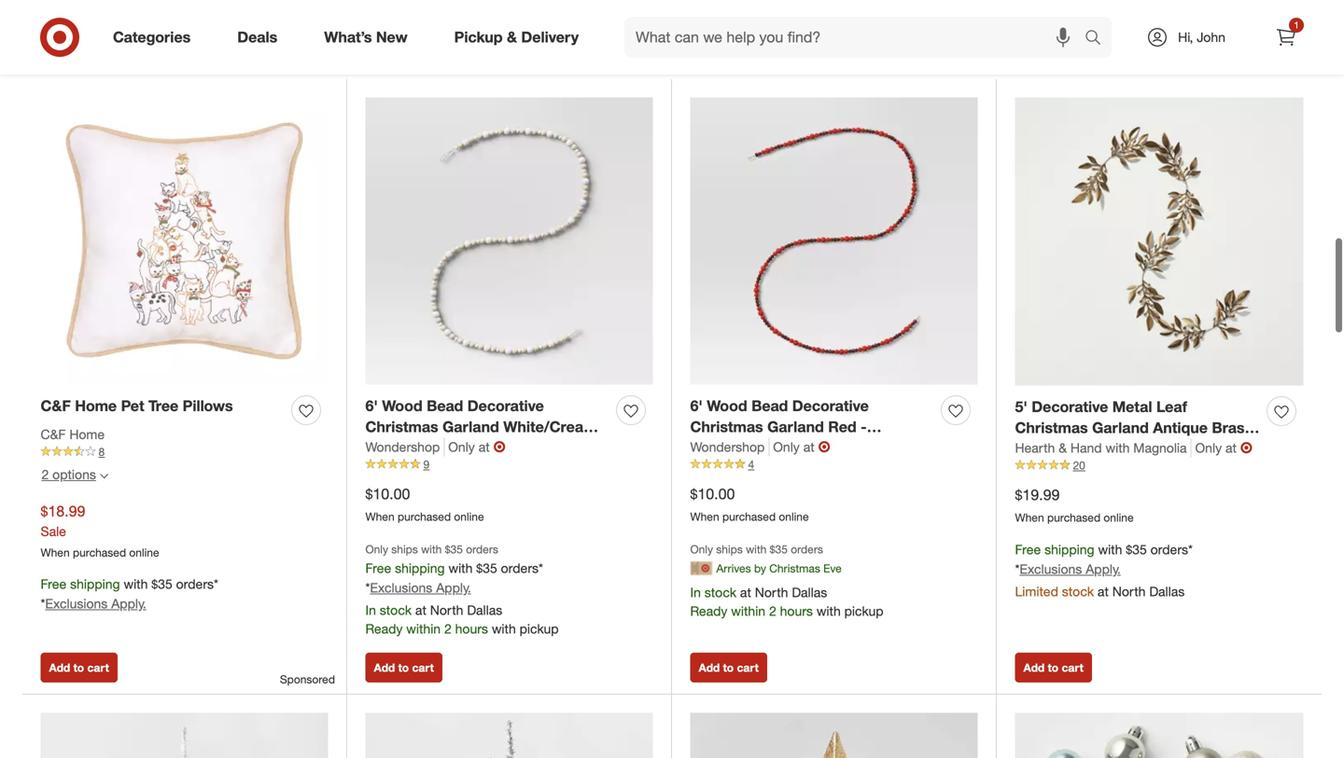 Task type: vqa. For each thing, say whether or not it's contained in the screenshot.
When
yes



Task type: locate. For each thing, give the bounding box(es) containing it.
purchased inside $19.99 when purchased online
[[1047, 511, 1101, 525]]

* for free shipping with $35 orders* * exclusions apply. limited stock at  north dallas
[[1015, 561, 1020, 578]]

free
[[1015, 542, 1041, 558], [365, 561, 391, 577], [41, 577, 67, 593]]

0 horizontal spatial stock
[[380, 603, 412, 619]]

wood inside 6' wood bead decorative christmas garland red - wondershop™
[[707, 397, 747, 415]]

0 horizontal spatial exclusions
[[45, 596, 108, 612]]

orders up arrives by christmas eve
[[791, 543, 823, 557]]

6' wood bead decorative christmas garland white/cream - wondershop™ image
[[365, 97, 653, 385], [365, 97, 653, 385]]

by
[[754, 562, 766, 576]]

$10.00 for 6' wood bead decorative christmas garland red - wondershop™
[[690, 486, 735, 504]]

ready inside in stock at  north dallas ready within 2 hours with pickup
[[690, 604, 728, 620]]

What can we help you find? suggestions appear below search field
[[625, 17, 1089, 58]]

2 wondershop link from the left
[[690, 438, 770, 457]]

orders* inside free shipping with $35 orders* * exclusions apply. limited stock at  north dallas
[[1151, 542, 1193, 558]]

bead for white/cream
[[427, 397, 463, 415]]

1 vertical spatial c&f
[[41, 427, 66, 443]]

pickup
[[844, 604, 884, 620], [520, 621, 559, 638]]

exclusions
[[1020, 561, 1082, 578], [370, 580, 433, 596], [45, 596, 108, 612]]

4
[[748, 458, 754, 472]]

christmas inside 6' wood bead decorative christmas garland white/cream - wondershop™
[[365, 418, 438, 437]]

garland inside 6' wood bead decorative christmas garland red - wondershop™
[[767, 418, 824, 437]]

hearth down '5''
[[1015, 440, 1055, 457]]

2 horizontal spatial north
[[1113, 584, 1146, 600]]

1 horizontal spatial ready
[[690, 604, 728, 620]]

- right red
[[861, 418, 867, 437]]

wondershop only at ¬
[[365, 438, 506, 457], [690, 438, 831, 457]]

purchased up the only ships with $35 orders
[[723, 510, 776, 524]]

online up free shipping with $35 orders* * exclusions apply.
[[129, 546, 159, 560]]

4 cart from the left
[[1062, 661, 1084, 675]]

1 horizontal spatial decorative
[[792, 397, 869, 415]]

0 horizontal spatial exclusions apply. button
[[45, 595, 146, 614]]

hearth inside hearth & hand with magnolia only at ¬
[[1015, 440, 1055, 457]]

to for 5' decorative metal leaf christmas garland antique brass - hearth & hand™ with magnolia
[[1048, 661, 1059, 675]]

1 horizontal spatial 6'
[[690, 397, 703, 415]]

decorative inside 6' wood bead decorative christmas garland white/cream - wondershop™
[[467, 397, 544, 415]]

0 vertical spatial in
[[690, 585, 701, 601]]

$35 inside free shipping with $35 orders* * exclusions apply.
[[151, 577, 172, 593]]

c&f for c&f home
[[41, 427, 66, 443]]

1 ships from the left
[[391, 543, 418, 557]]

shipping
[[1045, 542, 1095, 558], [395, 561, 445, 577], [70, 577, 120, 593]]

wondershop up 4
[[690, 439, 765, 456]]

0 horizontal spatial apply.
[[111, 596, 146, 612]]

2 ships from the left
[[716, 543, 743, 557]]

2 options
[[42, 467, 96, 483]]

orders for only ships with $35 orders free shipping with $35 orders* * exclusions apply. in stock at  north dallas ready within 2 hours with pickup
[[466, 543, 498, 557]]

garland inside 6' wood bead decorative christmas garland white/cream - wondershop™
[[443, 418, 499, 437]]

6' wood bead decorative christmas garland white/cream - wondershop™
[[365, 397, 607, 458]]

wondershop up 9
[[365, 439, 440, 456]]

when for 6' wood bead decorative christmas garland white/cream - wondershop™
[[365, 510, 395, 524]]

online up free shipping with $35 orders* * exclusions apply. limited stock at  north dallas
[[1104, 511, 1134, 525]]

1 horizontal spatial exclusions
[[370, 580, 433, 596]]

3 to from the left
[[723, 661, 734, 675]]

2 add from the left
[[374, 661, 395, 675]]

cart for 5' decorative metal leaf christmas garland antique brass - hearth & hand™ with magnolia
[[1062, 661, 1084, 675]]

c&f up the c&f home
[[41, 397, 71, 415]]

0 horizontal spatial *
[[41, 596, 45, 612]]

hearth
[[1015, 440, 1055, 457], [1025, 441, 1074, 459]]

wood
[[382, 397, 423, 415], [707, 397, 747, 415]]

wondershop only at ¬ up 9
[[365, 438, 506, 457]]

1 add from the left
[[49, 661, 70, 675]]

bead up 4
[[752, 397, 788, 415]]

0 horizontal spatial shipping
[[70, 577, 120, 593]]

bead inside 6' wood bead decorative christmas garland white/cream - wondershop™
[[427, 397, 463, 415]]

metal
[[1113, 398, 1152, 416]]

add for 6' wood bead decorative christmas garland white/cream - wondershop™
[[374, 661, 395, 675]]

garland for antique
[[1092, 419, 1149, 438]]

1 horizontal spatial -
[[861, 418, 867, 437]]

to
[[73, 661, 84, 675], [398, 661, 409, 675], [723, 661, 734, 675], [1048, 661, 1059, 675]]

antique
[[1153, 419, 1208, 438]]

2 to from the left
[[398, 661, 409, 675]]

deals link
[[221, 17, 301, 58]]

new
[[376, 28, 408, 46]]

decorative inside 6' wood bead decorative christmas garland red - wondershop™
[[792, 397, 869, 415]]

1 link
[[1266, 17, 1307, 58]]

2 horizontal spatial -
[[1015, 441, 1021, 459]]

2 horizontal spatial orders*
[[1151, 542, 1193, 558]]

apply. inside free shipping with $35 orders* * exclusions apply.
[[111, 596, 146, 612]]

0 vertical spatial 2
[[42, 467, 49, 483]]

1 $10.00 when purchased online from the left
[[365, 486, 484, 524]]

2 orders from the left
[[791, 543, 823, 557]]

1 horizontal spatial ships
[[716, 543, 743, 557]]

2 bead from the left
[[752, 397, 788, 415]]

2 horizontal spatial decorative
[[1032, 398, 1108, 416]]

pet
[[121, 397, 144, 415]]

3 add to cart button from the left
[[690, 653, 767, 683]]

2 horizontal spatial stock
[[1062, 584, 1094, 600]]

hours
[[780, 604, 813, 620], [455, 621, 488, 638]]

apply. inside only ships with $35 orders free shipping with $35 orders* * exclusions apply. in stock at  north dallas ready within 2 hours with pickup
[[436, 580, 471, 596]]

0 horizontal spatial within
[[406, 621, 441, 638]]

pickup inside only ships with $35 orders free shipping with $35 orders* * exclusions apply. in stock at  north dallas ready within 2 hours with pickup
[[520, 621, 559, 638]]

orders down 9 link
[[466, 543, 498, 557]]

dallas inside only ships with $35 orders free shipping with $35 orders* * exclusions apply. in stock at  north dallas ready within 2 hours with pickup
[[467, 603, 502, 619]]

24" unlit tinsel mini artificial christmas tree white - wondershop™ image
[[41, 714, 328, 759], [41, 714, 328, 759]]

1 horizontal spatial hours
[[780, 604, 813, 620]]

1 horizontal spatial orders
[[791, 543, 823, 557]]

1 horizontal spatial wondershop
[[690, 439, 765, 456]]

hearth inside 5' decorative metal leaf christmas garland antique brass - hearth & hand™ with magnolia
[[1025, 441, 1074, 459]]

4 add from the left
[[1024, 661, 1045, 675]]

christmas inside 6' wood bead decorative christmas garland red - wondershop™
[[690, 418, 763, 437]]

1 cart from the left
[[87, 661, 109, 675]]

0 horizontal spatial hours
[[455, 621, 488, 638]]

- for red
[[861, 418, 867, 437]]

1 wood from the left
[[382, 397, 423, 415]]

to for c&f home pet tree pillows
[[73, 661, 84, 675]]

online up the only ships with $35 orders
[[779, 510, 809, 524]]

¬ down brass
[[1241, 439, 1253, 458]]

limited
[[1015, 584, 1059, 600]]

&
[[507, 28, 517, 46], [1059, 440, 1067, 457], [1079, 441, 1089, 459]]

shipping inside only ships with $35 orders free shipping with $35 orders* * exclusions apply. in stock at  north dallas ready within 2 hours with pickup
[[395, 561, 445, 577]]

decorative up "hand"
[[1032, 398, 1108, 416]]

0 horizontal spatial $10.00
[[365, 486, 410, 504]]

wondershop™ inside 6' wood bead decorative christmas garland red - wondershop™
[[690, 440, 788, 458]]

1 horizontal spatial dallas
[[792, 585, 827, 601]]

1 horizontal spatial wondershop link
[[690, 438, 770, 457]]

-
[[601, 418, 607, 437], [861, 418, 867, 437], [1015, 441, 1021, 459]]

$19.99
[[1015, 487, 1060, 505]]

1 horizontal spatial apply.
[[436, 580, 471, 596]]

in
[[690, 585, 701, 601], [365, 603, 376, 619]]

hearth up $19.99
[[1025, 441, 1074, 459]]

with
[[1106, 440, 1130, 457], [1143, 441, 1173, 459], [1098, 542, 1122, 558], [421, 543, 442, 557], [746, 543, 767, 557], [449, 561, 473, 577], [124, 577, 148, 593], [817, 604, 841, 620], [492, 621, 516, 638]]

4 to from the left
[[1048, 661, 1059, 675]]

$10.00 when purchased online down 9
[[365, 486, 484, 524]]

1 vertical spatial ready
[[365, 621, 403, 638]]

add for 5' decorative metal leaf christmas garland antique brass - hearth & hand™ with magnolia
[[1024, 661, 1045, 675]]

exclusions apply. button
[[1020, 560, 1121, 579], [370, 579, 471, 598], [45, 595, 146, 614]]

dallas inside in stock at  north dallas ready within 2 hours with pickup
[[792, 585, 827, 601]]

c&f up 2 options
[[41, 427, 66, 443]]

¬
[[493, 438, 506, 457], [818, 438, 831, 457], [1241, 439, 1253, 458]]

1 $10.00 from the left
[[365, 486, 410, 504]]

sponsored
[[280, 673, 335, 687]]

1 horizontal spatial wondershop™
[[690, 440, 788, 458]]

1 horizontal spatial ¬
[[818, 438, 831, 457]]

6' wood bead decorative christmas garland red - wondershop™ image
[[690, 97, 978, 385], [690, 97, 978, 385]]

shipping for free shipping with $35 orders* * exclusions apply.
[[70, 577, 120, 593]]

$35
[[1126, 542, 1147, 558], [445, 543, 463, 557], [770, 543, 788, 557], [476, 561, 497, 577], [151, 577, 172, 593]]

$10.00 when purchased online
[[365, 486, 484, 524], [690, 486, 809, 524]]

online
[[454, 510, 484, 524], [779, 510, 809, 524], [1104, 511, 1134, 525], [129, 546, 159, 560]]

0 horizontal spatial ¬
[[493, 438, 506, 457]]

arrives
[[716, 562, 751, 576]]

free shipping with $35 orders* * exclusions apply.
[[41, 577, 218, 612]]

0 horizontal spatial orders
[[466, 543, 498, 557]]

garland left red
[[767, 418, 824, 437]]

& left "hand"
[[1059, 440, 1067, 457]]

wondershop link up 9
[[365, 438, 445, 457]]

0 vertical spatial within
[[731, 604, 766, 620]]

cart for 6' wood bead decorative christmas garland red - wondershop™
[[737, 661, 759, 675]]

- down '5''
[[1015, 441, 1021, 459]]

shipping inside free shipping with $35 orders* * exclusions apply. limited stock at  north dallas
[[1045, 542, 1095, 558]]

wondershop only at ¬ for red
[[690, 438, 831, 457]]

exclusions inside free shipping with $35 orders* * exclusions apply.
[[45, 596, 108, 612]]

0 vertical spatial hours
[[780, 604, 813, 620]]

when inside $18.99 sale when purchased online
[[41, 546, 70, 560]]

1 wondershop only at ¬ from the left
[[365, 438, 506, 457]]

purchased inside $18.99 sale when purchased online
[[73, 546, 126, 560]]

with inside free shipping with $35 orders* * exclusions apply.
[[124, 577, 148, 593]]

$35 for only ships with $35 orders
[[770, 543, 788, 557]]

& inside hearth & hand with magnolia only at ¬
[[1059, 440, 1067, 457]]

hi, john
[[1178, 29, 1226, 45]]

apply. inside free shipping with $35 orders* * exclusions apply. limited stock at  north dallas
[[1086, 561, 1121, 578]]

wondershop™ for 6' wood bead decorative christmas garland white/cream - wondershop™
[[365, 440, 463, 458]]

decorative up white/cream
[[467, 397, 544, 415]]

magnolia
[[1134, 440, 1187, 457], [1177, 441, 1243, 459]]

online down 9 link
[[454, 510, 484, 524]]

within inside in stock at  north dallas ready within 2 hours with pickup
[[731, 604, 766, 620]]

north
[[1113, 584, 1146, 600], [755, 585, 788, 601], [430, 603, 463, 619]]

1 wondershop™ from the left
[[365, 440, 463, 458]]

online for antique
[[1104, 511, 1134, 525]]

free inside free shipping with $35 orders* * exclusions apply. limited stock at  north dallas
[[1015, 542, 1041, 558]]

1 vertical spatial within
[[406, 621, 441, 638]]

christmas inside 5' decorative metal leaf christmas garland antique brass - hearth & hand™ with magnolia
[[1015, 419, 1088, 438]]

shipping inside free shipping with $35 orders* * exclusions apply.
[[70, 577, 120, 593]]

1 horizontal spatial wood
[[707, 397, 747, 415]]

stock inside only ships with $35 orders free shipping with $35 orders* * exclusions apply. in stock at  north dallas ready within 2 hours with pickup
[[380, 603, 412, 619]]

advertisement region
[[22, 0, 1322, 48]]

magnolia inside hearth & hand with magnolia only at ¬
[[1134, 440, 1187, 457]]

0 vertical spatial home
[[75, 397, 117, 415]]

free inside free shipping with $35 orders* * exclusions apply.
[[41, 577, 67, 593]]

1 horizontal spatial pickup
[[844, 604, 884, 620]]

2 horizontal spatial dallas
[[1149, 584, 1185, 600]]

0 horizontal spatial bead
[[427, 397, 463, 415]]

2 horizontal spatial exclusions
[[1020, 561, 1082, 578]]

* inside free shipping with $35 orders* * exclusions apply.
[[41, 596, 45, 612]]

& left hand™
[[1079, 441, 1089, 459]]

online for red
[[779, 510, 809, 524]]

magnolia up 20 "link"
[[1134, 440, 1187, 457]]

magnolia down brass
[[1177, 441, 1243, 459]]

decorative for red
[[792, 397, 869, 415]]

orders inside only ships with $35 orders free shipping with $35 orders* * exclusions apply. in stock at  north dallas ready within 2 hours with pickup
[[466, 543, 498, 557]]

6' for 6' wood bead decorative christmas garland white/cream - wondershop™
[[365, 397, 378, 415]]

exclusions for free shipping with $35 orders* * exclusions apply.
[[45, 596, 108, 612]]

decorative
[[467, 397, 544, 415], [792, 397, 869, 415], [1032, 398, 1108, 416]]

home up the c&f home
[[75, 397, 117, 415]]

1 horizontal spatial exclusions apply. button
[[370, 579, 471, 598]]

1 horizontal spatial orders*
[[501, 561, 543, 577]]

christmas for 6' wood bead decorative christmas garland white/cream - wondershop™
[[365, 418, 438, 437]]

seasonal shipping icon image
[[690, 558, 713, 580]]

1 horizontal spatial $10.00 when purchased online
[[690, 486, 809, 524]]

0 horizontal spatial north
[[430, 603, 463, 619]]

garland up hand™
[[1092, 419, 1149, 438]]

2 wondershop™ from the left
[[690, 440, 788, 458]]

orders* for free shipping with $35 orders* * exclusions apply.
[[176, 577, 218, 593]]

decorative up red
[[792, 397, 869, 415]]

& for pickup
[[507, 28, 517, 46]]

3 add from the left
[[699, 661, 720, 675]]

mini star treetop led lights with battery pack 26in lead in wire - wondershop™ image
[[690, 714, 978, 759], [690, 714, 978, 759]]

2 $10.00 from the left
[[690, 486, 735, 504]]

0 horizontal spatial wondershop only at ¬
[[365, 438, 506, 457]]

1 horizontal spatial *
[[365, 580, 370, 596]]

9
[[423, 458, 430, 472]]

0 horizontal spatial &
[[507, 28, 517, 46]]

add
[[49, 661, 70, 675], [374, 661, 395, 675], [699, 661, 720, 675], [1024, 661, 1045, 675]]

- inside 6' wood bead decorative christmas garland white/cream - wondershop™
[[601, 418, 607, 437]]

1 horizontal spatial stock
[[705, 585, 737, 601]]

2 horizontal spatial &
[[1079, 441, 1089, 459]]

bead
[[427, 397, 463, 415], [752, 397, 788, 415]]

tree
[[148, 397, 178, 415]]

24" unlit tinsel mini artificial christmas tree silver - wondershop™ image
[[365, 714, 653, 759], [365, 714, 653, 759]]

6' inside 6' wood bead decorative christmas garland white/cream - wondershop™
[[365, 397, 378, 415]]

stock
[[1062, 584, 1094, 600], [705, 585, 737, 601], [380, 603, 412, 619]]

2 horizontal spatial exclusions apply. button
[[1020, 560, 1121, 579]]

wondershop link up 4
[[690, 438, 770, 457]]

2 cart from the left
[[412, 661, 434, 675]]

orders* inside only ships with $35 orders free shipping with $35 orders* * exclusions apply. in stock at  north dallas ready within 2 hours with pickup
[[501, 561, 543, 577]]

0 horizontal spatial wondershop link
[[365, 438, 445, 457]]

orders* for free shipping with $35 orders* * exclusions apply. limited stock at  north dallas
[[1151, 542, 1193, 558]]

0 horizontal spatial 2
[[42, 467, 49, 483]]

1 vertical spatial pickup
[[520, 621, 559, 638]]

1 horizontal spatial bead
[[752, 397, 788, 415]]

1 horizontal spatial 2
[[444, 621, 452, 638]]

1 bead from the left
[[427, 397, 463, 415]]

25ct round mini christmas tree ornament set - wondershop™ image
[[1015, 714, 1304, 759], [1015, 714, 1304, 759]]

1 horizontal spatial wondershop only at ¬
[[690, 438, 831, 457]]

sale
[[41, 524, 66, 540]]

0 horizontal spatial -
[[601, 418, 607, 437]]

orders for only ships with $35 orders
[[791, 543, 823, 557]]

purchased down $19.99
[[1047, 511, 1101, 525]]

$10.00 when purchased online for 6' wood bead decorative christmas garland red - wondershop™
[[690, 486, 809, 524]]

orders
[[466, 543, 498, 557], [791, 543, 823, 557]]

0 horizontal spatial ready
[[365, 621, 403, 638]]

1 vertical spatial home
[[69, 427, 105, 443]]

2 $10.00 when purchased online from the left
[[690, 486, 809, 524]]

0 horizontal spatial wood
[[382, 397, 423, 415]]

bead for red
[[752, 397, 788, 415]]

$10.00
[[365, 486, 410, 504], [690, 486, 735, 504]]

1 horizontal spatial in
[[690, 585, 701, 601]]

orders* inside free shipping with $35 orders* * exclusions apply.
[[176, 577, 218, 593]]

$35 inside free shipping with $35 orders* * exclusions apply. limited stock at  north dallas
[[1126, 542, 1147, 558]]

in inside only ships with $35 orders free shipping with $35 orders* * exclusions apply. in stock at  north dallas ready within 2 hours with pickup
[[365, 603, 376, 619]]

shipping for free shipping with $35 orders* * exclusions apply. limited stock at  north dallas
[[1045, 542, 1095, 558]]

2
[[42, 467, 49, 483], [769, 604, 776, 620], [444, 621, 452, 638]]

0 horizontal spatial free
[[41, 577, 67, 593]]

6'
[[365, 397, 378, 415], [690, 397, 703, 415]]

wood for 6' wood bead decorative christmas garland white/cream - wondershop™
[[382, 397, 423, 415]]

with inside in stock at  north dallas ready within 2 hours with pickup
[[817, 604, 841, 620]]

& for hearth
[[1059, 440, 1067, 457]]

2 horizontal spatial *
[[1015, 561, 1020, 578]]

& right pickup
[[507, 28, 517, 46]]

1 vertical spatial 2
[[769, 604, 776, 620]]

bead inside 6' wood bead decorative christmas garland red - wondershop™
[[752, 397, 788, 415]]

0 vertical spatial pickup
[[844, 604, 884, 620]]

1 orders from the left
[[466, 543, 498, 557]]

0 horizontal spatial pickup
[[520, 621, 559, 638]]

c&f home pet tree pillows image
[[41, 97, 328, 385], [41, 97, 328, 385]]

1 c&f from the top
[[41, 397, 71, 415]]

free inside only ships with $35 orders free shipping with $35 orders* * exclusions apply. in stock at  north dallas ready within 2 hours with pickup
[[365, 561, 391, 577]]

5' decorative metal leaf christmas garland antique brass - hearth & hand™ with magnolia image
[[1015, 97, 1304, 386], [1015, 97, 1304, 386]]

delivery
[[521, 28, 579, 46]]

wood inside 6' wood bead decorative christmas garland white/cream - wondershop™
[[382, 397, 423, 415]]

* inside free shipping with $35 orders* * exclusions apply. limited stock at  north dallas
[[1015, 561, 1020, 578]]

1 horizontal spatial garland
[[767, 418, 824, 437]]

¬ for red
[[818, 438, 831, 457]]

purchased for 5' decorative metal leaf christmas garland antique brass - hearth & hand™ with magnolia
[[1047, 511, 1101, 525]]

0 horizontal spatial ships
[[391, 543, 418, 557]]

& inside the "pickup & delivery" link
[[507, 28, 517, 46]]

0 horizontal spatial orders*
[[176, 577, 218, 593]]

1 vertical spatial in
[[365, 603, 376, 619]]

1 horizontal spatial &
[[1059, 440, 1067, 457]]

1 wondershop link from the left
[[365, 438, 445, 457]]

0 horizontal spatial 6'
[[365, 397, 378, 415]]

8 link
[[41, 444, 328, 461]]

0 horizontal spatial garland
[[443, 418, 499, 437]]

categories
[[113, 28, 191, 46]]

2 c&f from the top
[[41, 427, 66, 443]]

apply. for free shipping with $35 orders* * exclusions apply.
[[111, 596, 146, 612]]

$18.99 sale when purchased online
[[41, 503, 159, 560]]

2 add to cart button from the left
[[365, 653, 442, 683]]

wondershop link
[[365, 438, 445, 457], [690, 438, 770, 457]]

wondershop™ inside 6' wood bead decorative christmas garland white/cream - wondershop™
[[365, 440, 463, 458]]

arrives by christmas eve
[[716, 562, 842, 576]]

1 6' from the left
[[365, 397, 378, 415]]

3 add to cart from the left
[[699, 661, 759, 675]]

add to cart button
[[41, 653, 117, 683], [365, 653, 442, 683], [690, 653, 767, 683], [1015, 653, 1092, 683]]

1 horizontal spatial $10.00
[[690, 486, 735, 504]]

exclusions for free shipping with $35 orders* * exclusions apply. limited stock at  north dallas
[[1020, 561, 1082, 578]]

0 horizontal spatial $10.00 when purchased online
[[365, 486, 484, 524]]

0 horizontal spatial wondershop
[[365, 439, 440, 456]]

all colors image
[[100, 472, 108, 481]]

5'
[[1015, 398, 1028, 416]]

online inside $19.99 when purchased online
[[1104, 511, 1134, 525]]

c&f home
[[41, 427, 105, 443]]

3 cart from the left
[[737, 661, 759, 675]]

1 to from the left
[[73, 661, 84, 675]]

20
[[1073, 459, 1086, 473]]

home up the 8
[[69, 427, 105, 443]]

1 vertical spatial hours
[[455, 621, 488, 638]]

2 add to cart from the left
[[374, 661, 434, 675]]

exclusions inside free shipping with $35 orders* * exclusions apply. limited stock at  north dallas
[[1020, 561, 1082, 578]]

ships inside only ships with $35 orders free shipping with $35 orders* * exclusions apply. in stock at  north dallas ready within 2 hours with pickup
[[391, 543, 418, 557]]

5' decorative metal leaf christmas garland antique brass - hearth & hand™ with magnolia link
[[1015, 397, 1260, 459]]

christmas for 6' wood bead decorative christmas garland red - wondershop™
[[690, 418, 763, 437]]

2 vertical spatial 2
[[444, 621, 452, 638]]

2 wondershop only at ¬ from the left
[[690, 438, 831, 457]]

at inside hearth & hand with magnolia only at ¬
[[1226, 440, 1237, 457]]

with inside hearth & hand with magnolia only at ¬
[[1106, 440, 1130, 457]]

at
[[479, 439, 490, 456], [803, 439, 815, 456], [1226, 440, 1237, 457], [1098, 584, 1109, 600], [740, 585, 751, 601], [415, 603, 426, 619]]

2 horizontal spatial 2
[[769, 604, 776, 620]]

purchased up free shipping with $35 orders* * exclusions apply.
[[73, 546, 126, 560]]

1 horizontal spatial north
[[755, 585, 788, 601]]

1 add to cart button from the left
[[41, 653, 117, 683]]

5' decorative metal leaf christmas garland antique brass - hearth & hand™ with magnolia
[[1015, 398, 1253, 459]]

2 horizontal spatial free
[[1015, 542, 1041, 558]]

wondershop link for 6' wood bead decorative christmas garland red - wondershop™
[[690, 438, 770, 457]]

apply.
[[1086, 561, 1121, 578], [436, 580, 471, 596], [111, 596, 146, 612]]

john
[[1197, 29, 1226, 45]]

* inside only ships with $35 orders free shipping with $35 orders* * exclusions apply. in stock at  north dallas ready within 2 hours with pickup
[[365, 580, 370, 596]]

christmas up 9
[[365, 418, 438, 437]]

2 horizontal spatial garland
[[1092, 419, 1149, 438]]

red
[[828, 418, 857, 437]]

christmas down '5''
[[1015, 419, 1088, 438]]

1 horizontal spatial shipping
[[395, 561, 445, 577]]

garland
[[443, 418, 499, 437], [767, 418, 824, 437], [1092, 419, 1149, 438]]

c&f
[[41, 397, 71, 415], [41, 427, 66, 443]]

4 add to cart from the left
[[1024, 661, 1084, 675]]

c&f for c&f home pet tree pillows
[[41, 397, 71, 415]]

0 vertical spatial c&f
[[41, 397, 71, 415]]

cart for c&f home pet tree pillows
[[87, 661, 109, 675]]

0 horizontal spatial wondershop™
[[365, 440, 463, 458]]

christmas
[[365, 418, 438, 437], [690, 418, 763, 437], [1015, 419, 1088, 438], [769, 562, 820, 576]]

christmas up 4
[[690, 418, 763, 437]]

0 horizontal spatial decorative
[[467, 397, 544, 415]]

¬ up 9 link
[[493, 438, 506, 457]]

2 6' from the left
[[690, 397, 703, 415]]

0 vertical spatial ready
[[690, 604, 728, 620]]

garland up 9 link
[[443, 418, 499, 437]]

only
[[448, 439, 475, 456], [773, 439, 800, 456], [1195, 440, 1222, 457], [365, 543, 388, 557], [690, 543, 713, 557]]

¬ up 4 link
[[818, 438, 831, 457]]

add to cart for 5' decorative metal leaf christmas garland antique brass - hearth & hand™ with magnolia
[[1024, 661, 1084, 675]]

decorative for white/cream
[[467, 397, 544, 415]]

pickup & delivery link
[[438, 17, 602, 58]]

2 horizontal spatial shipping
[[1045, 542, 1095, 558]]

c&f home pet tree pillows
[[41, 397, 233, 415]]

$10.00 when purchased online down 4
[[690, 486, 809, 524]]

6' inside 6' wood bead decorative christmas garland red - wondershop™
[[690, 397, 703, 415]]

garland inside 5' decorative metal leaf christmas garland antique brass - hearth & hand™ with magnolia
[[1092, 419, 1149, 438]]

wondershop only at ¬ up 4
[[690, 438, 831, 457]]

1 horizontal spatial within
[[731, 604, 766, 620]]

home for c&f home
[[69, 427, 105, 443]]

wondershop only at ¬ for white/cream
[[365, 438, 506, 457]]

orders*
[[1151, 542, 1193, 558], [501, 561, 543, 577], [176, 577, 218, 593]]

2 wondershop from the left
[[690, 439, 765, 456]]

ships for only ships with $35 orders
[[716, 543, 743, 557]]

purchased down 9
[[398, 510, 451, 524]]

2 horizontal spatial apply.
[[1086, 561, 1121, 578]]

pickup inside in stock at  north dallas ready within 2 hours with pickup
[[844, 604, 884, 620]]

1 horizontal spatial free
[[365, 561, 391, 577]]

1 wondershop from the left
[[365, 439, 440, 456]]

cart for 6' wood bead decorative christmas garland white/cream - wondershop™
[[412, 661, 434, 675]]

4 add to cart button from the left
[[1015, 653, 1092, 683]]

2 horizontal spatial ¬
[[1241, 439, 1253, 458]]

0 horizontal spatial dallas
[[467, 603, 502, 619]]

home
[[75, 397, 117, 415], [69, 427, 105, 443]]

0 horizontal spatial in
[[365, 603, 376, 619]]

2 wood from the left
[[707, 397, 747, 415]]

6' wood bead decorative christmas garland white/cream - wondershop™ link
[[365, 396, 609, 458]]

when inside $19.99 when purchased online
[[1015, 511, 1044, 525]]

- right white/cream
[[601, 418, 607, 437]]

north inside in stock at  north dallas ready within 2 hours with pickup
[[755, 585, 788, 601]]

$10.00 when purchased online for 6' wood bead decorative christmas garland white/cream - wondershop™
[[365, 486, 484, 524]]

- inside 6' wood bead decorative christmas garland red - wondershop™
[[861, 418, 867, 437]]

1 add to cart from the left
[[49, 661, 109, 675]]

bead up 9
[[427, 397, 463, 415]]



Task type: describe. For each thing, give the bounding box(es) containing it.
2 inside dropdown button
[[42, 467, 49, 483]]

options
[[52, 467, 96, 483]]

to for 6' wood bead decorative christmas garland white/cream - wondershop™
[[398, 661, 409, 675]]

$35 for free shipping with $35 orders* * exclusions apply. limited stock at  north dallas
[[1126, 542, 1147, 558]]

add to cart button for c&f home pet tree pillows
[[41, 653, 117, 683]]

at inside only ships with $35 orders free shipping with $35 orders* * exclusions apply. in stock at  north dallas ready within 2 hours with pickup
[[415, 603, 426, 619]]

wondershop for 6' wood bead decorative christmas garland red - wondershop™
[[690, 439, 765, 456]]

with inside 5' decorative metal leaf christmas garland antique brass - hearth & hand™ with magnolia
[[1143, 441, 1173, 459]]

c&f home pet tree pillows link
[[41, 396, 233, 417]]

stock inside in stock at  north dallas ready within 2 hours with pickup
[[705, 585, 737, 601]]

- inside 5' decorative metal leaf christmas garland antique brass - hearth & hand™ with magnolia
[[1015, 441, 1021, 459]]

eve
[[824, 562, 842, 576]]

- for white/cream
[[601, 418, 607, 437]]

at inside in stock at  north dallas ready within 2 hours with pickup
[[740, 585, 751, 601]]

garland for white/cream
[[443, 418, 499, 437]]

add to cart button for 6' wood bead decorative christmas garland white/cream - wondershop™
[[365, 653, 442, 683]]

north inside only ships with $35 orders free shipping with $35 orders* * exclusions apply. in stock at  north dallas ready within 2 hours with pickup
[[430, 603, 463, 619]]

hand™
[[1093, 441, 1139, 459]]

1
[[1294, 19, 1299, 31]]

add to cart button for 6' wood bead decorative christmas garland red - wondershop™
[[690, 653, 767, 683]]

apply. for free shipping with $35 orders* * exclusions apply. limited stock at  north dallas
[[1086, 561, 1121, 578]]

free for free shipping with $35 orders* * exclusions apply. limited stock at  north dallas
[[1015, 542, 1041, 558]]

purchased for 6' wood bead decorative christmas garland white/cream - wondershop™
[[398, 510, 451, 524]]

white/cream
[[503, 418, 597, 437]]

$10.00 for 6' wood bead decorative christmas garland white/cream - wondershop™
[[365, 486, 410, 504]]

6' wood bead decorative christmas garland red - wondershop™
[[690, 397, 869, 458]]

wood for 6' wood bead decorative christmas garland red - wondershop™
[[707, 397, 747, 415]]

wondershop for 6' wood bead decorative christmas garland white/cream - wondershop™
[[365, 439, 440, 456]]

what's new
[[324, 28, 408, 46]]

exclusions inside only ships with $35 orders free shipping with $35 orders* * exclusions apply. in stock at  north dallas ready within 2 hours with pickup
[[370, 580, 433, 596]]

search button
[[1076, 17, 1121, 62]]

add for 6' wood bead decorative christmas garland red - wondershop™
[[699, 661, 720, 675]]

only ships with $35 orders
[[690, 543, 823, 557]]

brass
[[1212, 419, 1253, 438]]

$18.99
[[41, 503, 85, 521]]

all colors element
[[100, 470, 108, 481]]

only ships with $35 orders free shipping with $35 orders* * exclusions apply. in stock at  north dallas ready within 2 hours with pickup
[[365, 543, 559, 638]]

at inside free shipping with $35 orders* * exclusions apply. limited stock at  north dallas
[[1098, 584, 1109, 600]]

north inside free shipping with $35 orders* * exclusions apply. limited stock at  north dallas
[[1113, 584, 1146, 600]]

add for c&f home pet tree pillows
[[49, 661, 70, 675]]

wondershop link for 6' wood bead decorative christmas garland white/cream - wondershop™
[[365, 438, 445, 457]]

in inside in stock at  north dallas ready within 2 hours with pickup
[[690, 585, 701, 601]]

hand
[[1071, 440, 1102, 457]]

add to cart for 6' wood bead decorative christmas garland white/cream - wondershop™
[[374, 661, 434, 675]]

4 link
[[690, 457, 978, 473]]

* for free shipping with $35 orders* * exclusions apply.
[[41, 596, 45, 612]]

¬ for white/cream
[[493, 438, 506, 457]]

home for c&f home pet tree pillows
[[75, 397, 117, 415]]

pillows
[[183, 397, 233, 415]]

$35 for free shipping with $35 orders* * exclusions apply.
[[151, 577, 172, 593]]

pickup & delivery
[[454, 28, 579, 46]]

online inside $18.99 sale when purchased online
[[129, 546, 159, 560]]

online for white/cream
[[454, 510, 484, 524]]

stock inside free shipping with $35 orders* * exclusions apply. limited stock at  north dallas
[[1062, 584, 1094, 600]]

only inside hearth & hand with magnolia only at ¬
[[1195, 440, 1222, 457]]

magnolia inside 5' decorative metal leaf christmas garland antique brass - hearth & hand™ with magnolia
[[1177, 441, 1243, 459]]

search
[[1076, 30, 1121, 48]]

when for 6' wood bead decorative christmas garland red - wondershop™
[[690, 510, 719, 524]]

hours inside in stock at  north dallas ready within 2 hours with pickup
[[780, 604, 813, 620]]

6' wood bead decorative christmas garland red - wondershop™ link
[[690, 396, 934, 458]]

in stock at  north dallas ready within 2 hours with pickup
[[690, 585, 884, 620]]

2 inside only ships with $35 orders free shipping with $35 orders* * exclusions apply. in stock at  north dallas ready within 2 hours with pickup
[[444, 621, 452, 638]]

hours inside only ships with $35 orders free shipping with $35 orders* * exclusions apply. in stock at  north dallas ready within 2 hours with pickup
[[455, 621, 488, 638]]

deals
[[237, 28, 277, 46]]

hearth & hand with magnolia only at ¬
[[1015, 439, 1253, 458]]

add to cart for 6' wood bead decorative christmas garland red - wondershop™
[[699, 661, 759, 675]]

wondershop™ for 6' wood bead decorative christmas garland red - wondershop™
[[690, 440, 788, 458]]

what's
[[324, 28, 372, 46]]

dallas inside free shipping with $35 orders* * exclusions apply. limited stock at  north dallas
[[1149, 584, 1185, 600]]

20 link
[[1015, 458, 1304, 474]]

when for 5' decorative metal leaf christmas garland antique brass - hearth & hand™ with magnolia
[[1015, 511, 1044, 525]]

2 options button
[[33, 460, 117, 490]]

$19.99 when purchased online
[[1015, 487, 1134, 525]]

c&f home link
[[41, 426, 105, 444]]

& inside 5' decorative metal leaf christmas garland antique brass - hearth & hand™ with magnolia
[[1079, 441, 1089, 459]]

pickup
[[454, 28, 503, 46]]

what's new link
[[308, 17, 431, 58]]

$35 for only ships with $35 orders free shipping with $35 orders* * exclusions apply. in stock at  north dallas ready within 2 hours with pickup
[[445, 543, 463, 557]]

christmas up in stock at  north dallas ready within 2 hours with pickup
[[769, 562, 820, 576]]

6' for 6' wood bead decorative christmas garland red - wondershop™
[[690, 397, 703, 415]]

only inside only ships with $35 orders free shipping with $35 orders* * exclusions apply. in stock at  north dallas ready within 2 hours with pickup
[[365, 543, 388, 557]]

garland for red
[[767, 418, 824, 437]]

decorative inside 5' decorative metal leaf christmas garland antique brass - hearth & hand™ with magnolia
[[1032, 398, 1108, 416]]

free for free shipping with $35 orders* * exclusions apply.
[[41, 577, 67, 593]]

with inside free shipping with $35 orders* * exclusions apply. limited stock at  north dallas
[[1098, 542, 1122, 558]]

categories link
[[97, 17, 214, 58]]

christmas for 5' decorative metal leaf christmas garland antique brass - hearth & hand™ with magnolia
[[1015, 419, 1088, 438]]

9 link
[[365, 457, 653, 473]]

within inside only ships with $35 orders free shipping with $35 orders* * exclusions apply. in stock at  north dallas ready within 2 hours with pickup
[[406, 621, 441, 638]]

ready inside only ships with $35 orders free shipping with $35 orders* * exclusions apply. in stock at  north dallas ready within 2 hours with pickup
[[365, 621, 403, 638]]

add to cart for c&f home pet tree pillows
[[49, 661, 109, 675]]

ships for only ships with $35 orders free shipping with $35 orders* * exclusions apply. in stock at  north dallas ready within 2 hours with pickup
[[391, 543, 418, 557]]

hearth & hand with magnolia link
[[1015, 439, 1192, 458]]

purchased for 6' wood bead decorative christmas garland red - wondershop™
[[723, 510, 776, 524]]

hi,
[[1178, 29, 1193, 45]]

add to cart button for 5' decorative metal leaf christmas garland antique brass - hearth & hand™ with magnolia
[[1015, 653, 1092, 683]]

8
[[98, 445, 105, 459]]

free shipping with $35 orders* * exclusions apply. limited stock at  north dallas
[[1015, 542, 1193, 600]]

to for 6' wood bead decorative christmas garland red - wondershop™
[[723, 661, 734, 675]]

2 inside in stock at  north dallas ready within 2 hours with pickup
[[769, 604, 776, 620]]

leaf
[[1157, 398, 1187, 416]]



